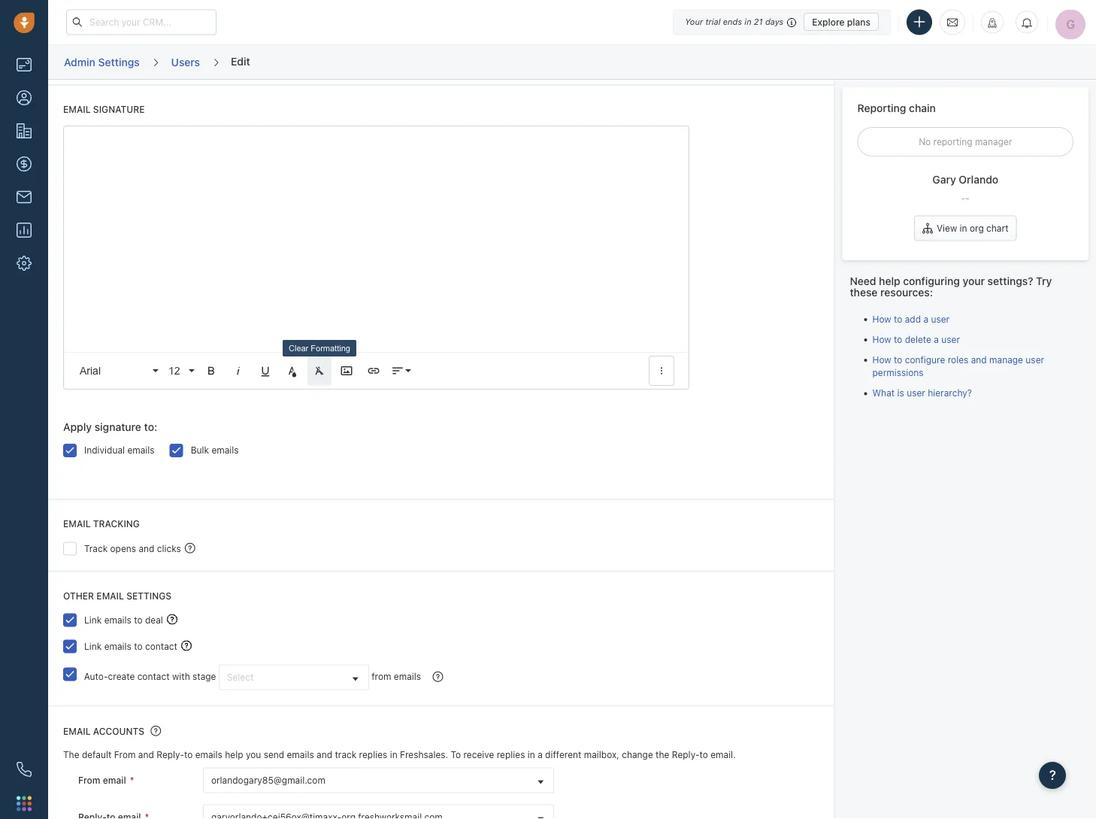Task type: vqa. For each thing, say whether or not it's contained in the screenshot.
the "Owner"
no



Task type: describe. For each thing, give the bounding box(es) containing it.
with
[[172, 672, 190, 682]]

chart
[[987, 223, 1009, 234]]

to down link emails to deal
[[134, 641, 143, 652]]

a for delete
[[935, 334, 940, 345]]

freshworks switcher image
[[17, 796, 32, 811]]

tracking
[[93, 519, 140, 530]]

select
[[227, 673, 254, 683]]

how for how to add a user
[[873, 314, 892, 324]]

what is user hierarchy?
[[873, 388, 973, 398]]

email for from
[[103, 775, 126, 786]]

to left "add"
[[894, 314, 903, 324]]

1 replies from the left
[[359, 750, 388, 761]]

to left the you
[[184, 750, 193, 761]]

in left different
[[528, 750, 535, 761]]

the
[[656, 750, 670, 761]]

user inside how to configure roles and manage user permissions
[[1026, 354, 1045, 365]]

emails for link emails to deal
[[104, 615, 132, 626]]

the default from and reply-to emails help you send emails and track replies in freshsales. to receive replies in a different mailbox, change the reply-to email.
[[63, 750, 736, 761]]

track
[[335, 750, 357, 761]]

to
[[451, 750, 461, 761]]

stage
[[193, 672, 216, 682]]

emails for link emails to contact
[[104, 641, 132, 652]]

1 vertical spatial contact
[[137, 672, 170, 682]]

these
[[850, 286, 878, 299]]

user right is
[[907, 388, 926, 398]]

view in org chart button
[[915, 216, 1018, 241]]

default
[[82, 750, 112, 761]]

0 horizontal spatial a
[[538, 750, 543, 761]]

individual emails
[[84, 445, 155, 456]]

link for link emails to deal
[[84, 615, 102, 626]]

roles
[[948, 354, 969, 365]]

different
[[546, 750, 582, 761]]

no
[[919, 136, 931, 147]]

need
[[850, 275, 877, 287]]

1 reply- from the left
[[157, 750, 184, 761]]

Search your CRM... text field
[[66, 9, 217, 35]]

edit
[[231, 55, 250, 67]]

try
[[1037, 275, 1053, 287]]

0 vertical spatial contact
[[145, 641, 178, 652]]

need help configuring your settings? try these resources:
[[850, 275, 1053, 299]]

users
[[171, 56, 200, 68]]

admin
[[64, 56, 95, 68]]

email signature
[[63, 105, 145, 115]]

your
[[963, 275, 986, 287]]

select link
[[220, 666, 368, 690]]

admin settings
[[64, 56, 140, 68]]

email for other
[[97, 591, 124, 601]]

apply signature to:
[[63, 421, 157, 434]]

link emails to contact
[[84, 641, 178, 652]]

settings
[[127, 591, 172, 601]]

12
[[169, 365, 180, 377]]

no reporting manager
[[919, 136, 1013, 147]]

21
[[754, 17, 763, 27]]

link for link emails to contact
[[84, 641, 102, 652]]

what's new image
[[988, 18, 998, 28]]

emails for from emails
[[394, 672, 421, 682]]

email tracking
[[63, 519, 140, 530]]

configuring
[[904, 275, 961, 287]]

2 replies from the left
[[497, 750, 525, 761]]

add
[[906, 314, 922, 324]]

a for add
[[924, 314, 929, 324]]

view in org chart
[[937, 223, 1009, 234]]

hierarchy?
[[929, 388, 973, 398]]

1 - from the left
[[962, 193, 966, 203]]

how to add a user link
[[873, 314, 950, 324]]

reporting
[[934, 136, 973, 147]]

clicks
[[157, 543, 181, 554]]

your
[[685, 17, 704, 27]]

bulk
[[191, 445, 209, 456]]

orlando
[[959, 173, 999, 186]]

resources:
[[881, 286, 934, 299]]

other
[[63, 591, 94, 601]]

individual
[[84, 445, 125, 456]]

emails right send
[[287, 750, 314, 761]]

how to delete a user link
[[873, 334, 961, 345]]

mailbox,
[[584, 750, 620, 761]]

help inside the need help configuring your settings? try these resources:
[[880, 275, 901, 287]]

and inside how to configure roles and manage user permissions
[[972, 354, 988, 365]]

days
[[766, 17, 784, 27]]

send
[[264, 750, 284, 761]]

chain
[[910, 102, 936, 114]]

trial
[[706, 17, 721, 27]]

explore
[[813, 17, 845, 27]]

1 vertical spatial question circled image
[[151, 725, 161, 738]]

auto-
[[84, 672, 108, 682]]

org
[[970, 223, 985, 234]]

click to learn how to link emails to contacts image
[[181, 641, 192, 651]]

link emails to deal
[[84, 615, 163, 626]]

settings?
[[988, 275, 1034, 287]]



Task type: locate. For each thing, give the bounding box(es) containing it.
a right delete
[[935, 334, 940, 345]]

question circled image right from emails
[[433, 671, 443, 683]]

manager
[[976, 136, 1013, 147]]

apply
[[63, 421, 92, 434]]

help right need
[[880, 275, 901, 287]]

reply- right the
[[672, 750, 700, 761]]

a right "add"
[[924, 314, 929, 324]]

from down default in the left bottom of the page
[[78, 775, 100, 786]]

from email
[[78, 775, 126, 786]]

1 vertical spatial email
[[63, 519, 91, 530]]

receive
[[464, 750, 495, 761]]

email for email signature
[[63, 105, 91, 115]]

email for email tracking
[[63, 519, 91, 530]]

0 horizontal spatial question circled image
[[151, 725, 161, 738]]

from emails
[[372, 672, 421, 682]]

user up roles
[[942, 334, 961, 345]]

click to learn how to link conversations to deals image
[[167, 615, 177, 625]]

emails for individual emails
[[127, 445, 155, 456]]

clear formatting
[[289, 343, 351, 353]]

phone image
[[17, 762, 32, 777]]

3 email from the top
[[63, 727, 91, 737]]

0 vertical spatial link
[[84, 615, 102, 626]]

link up auto-
[[84, 641, 102, 652]]

email up the on the bottom left of the page
[[63, 727, 91, 737]]

and left clicks
[[139, 543, 155, 554]]

emails right bulk
[[212, 445, 239, 456]]

freshsales.
[[400, 750, 448, 761]]

0 vertical spatial email
[[97, 591, 124, 601]]

opens
[[110, 543, 136, 554]]

plans
[[848, 17, 871, 27]]

track opens and clicks
[[84, 543, 181, 554]]

0 vertical spatial from
[[114, 750, 136, 761]]

other email settings
[[63, 591, 172, 601]]

from down accounts
[[114, 750, 136, 761]]

1 vertical spatial a
[[935, 334, 940, 345]]

1 horizontal spatial reply-
[[672, 750, 700, 761]]

emails
[[127, 445, 155, 456], [212, 445, 239, 456], [104, 615, 132, 626], [104, 641, 132, 652], [394, 672, 421, 682], [195, 750, 223, 761], [287, 750, 314, 761]]

help
[[880, 275, 901, 287], [225, 750, 243, 761]]

from
[[372, 672, 392, 682]]

1 horizontal spatial from
[[114, 750, 136, 761]]

what
[[873, 388, 895, 398]]

1 vertical spatial from
[[78, 775, 100, 786]]

emails left the you
[[195, 750, 223, 761]]

to left deal
[[134, 615, 143, 626]]

replies
[[359, 750, 388, 761], [497, 750, 525, 761]]

bulk emails
[[191, 445, 239, 456]]

formatting
[[311, 343, 351, 353]]

admin settings link
[[63, 50, 140, 74]]

replies up the orlandogary85@gmail.com link
[[359, 750, 388, 761]]

clear
[[289, 343, 309, 353]]

emails right from
[[394, 672, 421, 682]]

signature
[[95, 421, 141, 434]]

how to configure roles and manage user permissions link
[[873, 354, 1045, 378]]

email left signature
[[63, 105, 91, 115]]

how
[[873, 314, 892, 324], [873, 334, 892, 345], [873, 354, 892, 365]]

link
[[84, 615, 102, 626], [84, 641, 102, 652]]

change
[[622, 750, 654, 761]]

2 how from the top
[[873, 334, 892, 345]]

a left different
[[538, 750, 543, 761]]

email up track
[[63, 519, 91, 530]]

0 vertical spatial how
[[873, 314, 892, 324]]

email up link emails to deal
[[97, 591, 124, 601]]

0 vertical spatial question circled image
[[433, 671, 443, 683]]

how inside how to configure roles and manage user permissions
[[873, 354, 892, 365]]

user right "add"
[[932, 314, 950, 324]]

gary orlando --
[[933, 173, 999, 203]]

email down default in the left bottom of the page
[[103, 775, 126, 786]]

2 horizontal spatial a
[[935, 334, 940, 345]]

2 link from the top
[[84, 641, 102, 652]]

track
[[84, 543, 108, 554]]

help left the you
[[225, 750, 243, 761]]

orlandogary85@gmail.com
[[211, 776, 326, 786]]

is
[[898, 388, 905, 398]]

explore plans link
[[804, 13, 879, 31]]

2 - from the left
[[966, 193, 970, 203]]

how for how to configure roles and manage user permissions
[[873, 354, 892, 365]]

email accounts
[[63, 727, 144, 737]]

phone element
[[9, 755, 39, 785]]

1 email from the top
[[63, 105, 91, 115]]

you
[[246, 750, 261, 761]]

in up the orlandogary85@gmail.com link
[[390, 750, 398, 761]]

arial button
[[74, 356, 160, 386]]

view
[[937, 223, 958, 234]]

2 reply- from the left
[[672, 750, 700, 761]]

0 vertical spatial email
[[63, 105, 91, 115]]

permissions
[[873, 367, 924, 378]]

0 horizontal spatial from
[[78, 775, 100, 786]]

2 vertical spatial a
[[538, 750, 543, 761]]

gary
[[933, 173, 957, 186]]

1 horizontal spatial a
[[924, 314, 929, 324]]

and left track
[[317, 750, 333, 761]]

email.
[[711, 750, 736, 761]]

ends
[[723, 17, 743, 27]]

to inside how to configure roles and manage user permissions
[[894, 354, 903, 365]]

0 vertical spatial help
[[880, 275, 901, 287]]

email
[[97, 591, 124, 601], [103, 775, 126, 786]]

contact left with on the left
[[137, 672, 170, 682]]

to
[[894, 314, 903, 324], [894, 334, 903, 345], [894, 354, 903, 365], [134, 615, 143, 626], [134, 641, 143, 652], [184, 750, 193, 761], [700, 750, 709, 761]]

arial
[[80, 365, 101, 377]]

reporting
[[858, 102, 907, 114]]

to up permissions
[[894, 354, 903, 365]]

in left org
[[960, 223, 968, 234]]

link down other
[[84, 615, 102, 626]]

question circled image right accounts
[[151, 725, 161, 738]]

email for email accounts
[[63, 727, 91, 737]]

and down accounts
[[138, 750, 154, 761]]

0 vertical spatial a
[[924, 314, 929, 324]]

manage
[[990, 354, 1024, 365]]

0 horizontal spatial replies
[[359, 750, 388, 761]]

how to configure roles and manage user permissions
[[873, 354, 1045, 378]]

to:
[[144, 421, 157, 434]]

from
[[114, 750, 136, 761], [78, 775, 100, 786]]

how down how to add a user link
[[873, 334, 892, 345]]

contact
[[145, 641, 178, 652], [137, 672, 170, 682]]

configure
[[906, 354, 946, 365]]

1 vertical spatial link
[[84, 641, 102, 652]]

reply-
[[157, 750, 184, 761], [672, 750, 700, 761]]

emails down link emails to deal
[[104, 641, 132, 652]]

3 how from the top
[[873, 354, 892, 365]]

emails down to:
[[127, 445, 155, 456]]

and right roles
[[972, 354, 988, 365]]

0 horizontal spatial help
[[225, 750, 243, 761]]

reporting chain
[[858, 102, 936, 114]]

2 vertical spatial email
[[63, 727, 91, 737]]

1 how from the top
[[873, 314, 892, 324]]

in left 21 on the top right of page
[[745, 17, 752, 27]]

settings
[[98, 56, 140, 68]]

your trial ends in 21 days
[[685, 17, 784, 27]]

0 horizontal spatial reply-
[[157, 750, 184, 761]]

2 vertical spatial how
[[873, 354, 892, 365]]

signature
[[93, 105, 145, 115]]

deal
[[145, 615, 163, 626]]

to left email.
[[700, 750, 709, 761]]

what is user hierarchy? link
[[873, 388, 973, 398]]

question circled image
[[185, 542, 195, 554]]

1 vertical spatial email
[[103, 775, 126, 786]]

a
[[924, 314, 929, 324], [935, 334, 940, 345], [538, 750, 543, 761]]

-
[[962, 193, 966, 203], [966, 193, 970, 203]]

how left "add"
[[873, 314, 892, 324]]

1 vertical spatial help
[[225, 750, 243, 761]]

1 horizontal spatial replies
[[497, 750, 525, 761]]

reply- right default in the left bottom of the page
[[157, 750, 184, 761]]

replies right receive
[[497, 750, 525, 761]]

emails for bulk emails
[[212, 445, 239, 456]]

emails down other email settings
[[104, 615, 132, 626]]

how to delete a user
[[873, 334, 961, 345]]

how up permissions
[[873, 354, 892, 365]]

delete
[[906, 334, 932, 345]]

application containing arial
[[63, 126, 690, 390]]

2 email from the top
[[63, 519, 91, 530]]

1 vertical spatial how
[[873, 334, 892, 345]]

how for how to delete a user
[[873, 334, 892, 345]]

1 horizontal spatial question circled image
[[433, 671, 443, 683]]

auto-create contact with stage
[[84, 672, 216, 682]]

in inside button
[[960, 223, 968, 234]]

contact left "click to learn how to link emails to contacts" icon
[[145, 641, 178, 652]]

send email image
[[948, 16, 958, 28]]

users link
[[171, 50, 201, 74]]

1 link from the top
[[84, 615, 102, 626]]

question circled image
[[433, 671, 443, 683], [151, 725, 161, 738]]

user right manage
[[1026, 354, 1045, 365]]

1 horizontal spatial help
[[880, 275, 901, 287]]

email
[[63, 105, 91, 115], [63, 519, 91, 530], [63, 727, 91, 737]]

application
[[63, 126, 690, 390]]

the
[[63, 750, 79, 761]]

create
[[108, 672, 135, 682]]

to left delete
[[894, 334, 903, 345]]



